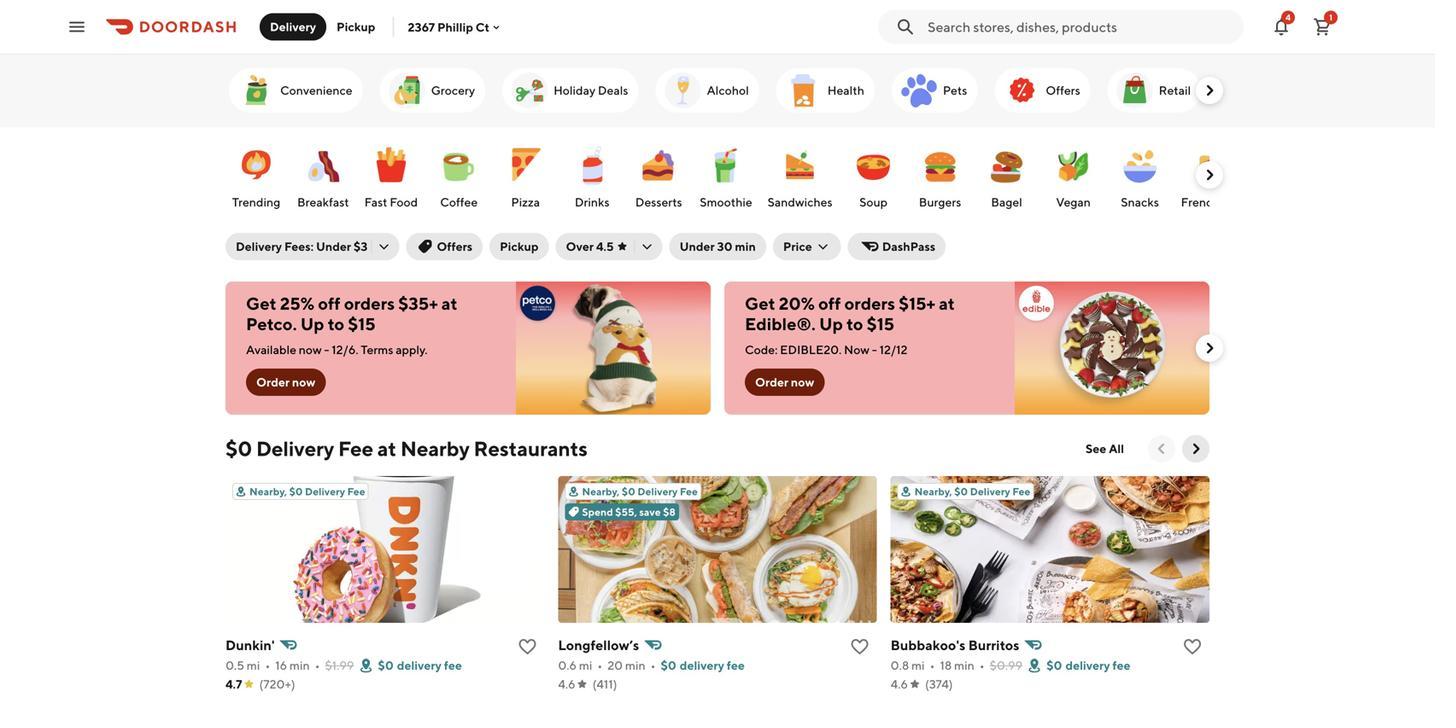 Task type: describe. For each thing, give the bounding box(es) containing it.
nearby
[[400, 437, 470, 461]]

2 • from the left
[[315, 659, 320, 673]]

(374)
[[925, 678, 953, 692]]

order now for edible®.
[[755, 375, 814, 390]]

min for bubbakoo's burritos
[[954, 659, 974, 673]]

1 button
[[1305, 10, 1339, 44]]

18
[[940, 659, 952, 673]]

0.6
[[558, 659, 577, 673]]

coffee
[[440, 195, 478, 209]]

code:
[[745, 343, 778, 357]]

holiday
[[554, 83, 595, 97]]

1 vertical spatial pickup button
[[490, 233, 549, 261]]

trending link
[[227, 136, 285, 214]]

over 4.5 button
[[556, 233, 663, 261]]

bubbakoo's burritos
[[891, 638, 1020, 654]]

30
[[717, 240, 733, 254]]

smoothie
[[700, 195, 752, 209]]

0.5 mi • 16 min •
[[226, 659, 320, 673]]

$15+
[[899, 294, 935, 314]]

4.5
[[596, 240, 614, 254]]

food
[[390, 195, 418, 209]]

offers button
[[406, 233, 483, 261]]

pickup for bottommost the pickup button
[[500, 240, 539, 254]]

convenience link
[[229, 68, 363, 113]]

$1.99
[[325, 659, 354, 673]]

order now button for petco.
[[246, 369, 326, 396]]

french toast
[[1181, 195, 1251, 209]]

see
[[1086, 442, 1106, 456]]

french
[[1181, 195, 1219, 209]]

retail
[[1159, 83, 1191, 97]]

up for 20%
[[819, 314, 843, 334]]

get for get 25% off orders $35+ at petco. up to $15
[[246, 294, 277, 314]]

restaurants
[[474, 437, 588, 461]]

to for 20%
[[847, 314, 863, 334]]

now for edible®.
[[791, 375, 814, 390]]

notification bell image
[[1271, 17, 1292, 37]]

3 • from the left
[[597, 659, 602, 673]]

terms
[[361, 343, 393, 357]]

open menu image
[[67, 17, 87, 37]]

$0 delivery fee for bubbakoo's burritos
[[1047, 659, 1131, 673]]

convenience image
[[236, 70, 277, 111]]

offers inside "button"
[[437, 240, 473, 254]]

pickup for topmost the pickup button
[[337, 20, 375, 34]]

burritos
[[968, 638, 1020, 654]]

delivery button
[[260, 13, 326, 41]]

nearby, for dunkin'
[[249, 486, 287, 498]]

25%
[[280, 294, 314, 314]]

click to add this store to your saved list image for bubbakoo's burritos
[[1182, 637, 1203, 658]]

pets link
[[892, 68, 978, 113]]

bagel
[[991, 195, 1022, 209]]

6 • from the left
[[980, 659, 985, 673]]

(720+)
[[259, 678, 295, 692]]

0 vertical spatial offers
[[1046, 83, 1080, 97]]

deals
[[598, 83, 628, 97]]

$3
[[354, 240, 368, 254]]

delivery fees: under $3
[[236, 240, 368, 254]]

$35+
[[398, 294, 438, 314]]

save
[[639, 507, 661, 519]]

now
[[844, 343, 870, 357]]

Store search: begin typing to search for stores available on DoorDash text field
[[928, 18, 1234, 36]]

get 20% off orders $15+ at edible®. up to $15 code: edible20. now - 12/12
[[745, 294, 955, 357]]

retail link
[[1108, 68, 1201, 113]]

4
[[1286, 12, 1291, 22]]

1
[[1329, 12, 1333, 22]]

2 nearby, $0 delivery fee from the left
[[582, 486, 698, 498]]

0.6 mi • 20 min • $0 delivery fee
[[558, 659, 745, 673]]

available
[[246, 343, 296, 357]]

- inside get 25% off orders $35+ at petco. up to $15 available now - 12/6. terms apply.
[[324, 343, 329, 357]]

burgers
[[919, 195, 961, 209]]

4.7
[[226, 678, 242, 692]]

0.5
[[226, 659, 244, 673]]

alcohol
[[707, 83, 749, 97]]

order for petco.
[[256, 375, 290, 390]]

over
[[566, 240, 594, 254]]

2367
[[408, 20, 435, 34]]

4 • from the left
[[651, 659, 656, 673]]

1 next button of carousel image from the top
[[1201, 82, 1218, 99]]

2367 phillip ct button
[[408, 20, 503, 34]]

nearby, $0 delivery fee for dunkin'
[[249, 486, 365, 498]]

order now button for edible®.
[[745, 369, 825, 396]]

dunkin'
[[226, 638, 275, 654]]

$0 delivery fee at nearby restaurants
[[226, 437, 588, 461]]

1 • from the left
[[265, 659, 270, 673]]

offers link
[[995, 68, 1091, 113]]

under 30 min button
[[669, 233, 766, 261]]

orders for $35+
[[344, 294, 395, 314]]

off for 25%
[[318, 294, 341, 314]]

1 items, open order cart image
[[1312, 17, 1333, 37]]

retail image
[[1115, 70, 1156, 111]]

min inside button
[[735, 240, 756, 254]]

$15 for $15+
[[867, 314, 894, 334]]

edible20.
[[780, 343, 842, 357]]

4.6 for bubbakoo's burritos
[[891, 678, 908, 692]]

0 horizontal spatial at
[[377, 437, 396, 461]]

sandwiches
[[768, 195, 833, 209]]

petco.
[[246, 314, 297, 334]]

0.8 mi • 18 min •
[[891, 659, 985, 673]]

16
[[275, 659, 287, 673]]

breakfast
[[297, 195, 349, 209]]

grocery link
[[380, 68, 485, 113]]

get 25% off orders $35+ at petco. up to $15 available now - 12/6. terms apply.
[[246, 294, 458, 357]]

apply.
[[396, 343, 428, 357]]

20%
[[779, 294, 815, 314]]

12/6.
[[332, 343, 358, 357]]

convenience
[[280, 83, 352, 97]]



Task type: locate. For each thing, give the bounding box(es) containing it.
0 horizontal spatial delivery
[[397, 659, 442, 673]]

1 click to add this store to your saved list image from the left
[[517, 637, 538, 658]]

up down 25%
[[300, 314, 324, 334]]

1 horizontal spatial pickup
[[500, 240, 539, 254]]

0 horizontal spatial under
[[316, 240, 351, 254]]

• left 20
[[597, 659, 602, 673]]

now down 'edible20.'
[[791, 375, 814, 390]]

soup
[[859, 195, 888, 209]]

1 horizontal spatial $0 delivery fee
[[1047, 659, 1131, 673]]

0 horizontal spatial off
[[318, 294, 341, 314]]

$15 up the 12/12
[[867, 314, 894, 334]]

offers image
[[1001, 70, 1042, 111]]

get inside get 20% off orders $15+ at edible®. up to $15 code: edible20. now - 12/12
[[745, 294, 775, 314]]

1 horizontal spatial order
[[755, 375, 789, 390]]

orders
[[344, 294, 395, 314], [844, 294, 895, 314]]

2 $0 delivery fee from the left
[[1047, 659, 1131, 673]]

to inside get 25% off orders $35+ at petco. up to $15 available now - 12/6. terms apply.
[[328, 314, 344, 334]]

1 vertical spatial next button of carousel image
[[1187, 441, 1204, 458]]

1 fee from the left
[[444, 659, 462, 673]]

2 horizontal spatial at
[[939, 294, 955, 314]]

at for get 20% off orders $15+ at edible®. up to $15
[[939, 294, 955, 314]]

phillip
[[437, 20, 473, 34]]

at
[[441, 294, 458, 314], [939, 294, 955, 314], [377, 437, 396, 461]]

1 horizontal spatial offers
[[1046, 83, 1080, 97]]

mi right 0.5
[[247, 659, 260, 673]]

get for get 20% off orders $15+ at edible®. up to $15
[[745, 294, 775, 314]]

mi for longfellow's
[[579, 659, 592, 673]]

0 horizontal spatial get
[[246, 294, 277, 314]]

at inside get 20% off orders $15+ at edible®. up to $15 code: edible20. now - 12/12
[[939, 294, 955, 314]]

1 horizontal spatial orders
[[844, 294, 895, 314]]

orders for $15+
[[844, 294, 895, 314]]

snacks
[[1121, 195, 1159, 209]]

2 orders from the left
[[844, 294, 895, 314]]

min right 20
[[625, 659, 645, 673]]

next button of carousel image
[[1201, 82, 1218, 99], [1201, 167, 1218, 184]]

edible®.
[[745, 314, 816, 334]]

0 horizontal spatial up
[[300, 314, 324, 334]]

at right $15+
[[939, 294, 955, 314]]

• left 18
[[930, 659, 935, 673]]

$0 delivery fee right $0.99
[[1047, 659, 1131, 673]]

order for edible®.
[[755, 375, 789, 390]]

price button
[[773, 233, 841, 261]]

mi for bubbakoo's burritos
[[912, 659, 925, 673]]

min right 18
[[954, 659, 974, 673]]

order now down available
[[256, 375, 315, 390]]

3 mi from the left
[[912, 659, 925, 673]]

now
[[299, 343, 322, 357], [292, 375, 315, 390], [791, 375, 814, 390]]

1 up from the left
[[300, 314, 324, 334]]

1 - from the left
[[324, 343, 329, 357]]

up for 25%
[[300, 314, 324, 334]]

pickup button left 2367
[[326, 13, 386, 41]]

2367 phillip ct
[[408, 20, 490, 34]]

fee
[[444, 659, 462, 673], [727, 659, 745, 673], [1113, 659, 1131, 673]]

0 horizontal spatial pickup button
[[326, 13, 386, 41]]

2 nearby, from the left
[[582, 486, 620, 498]]

0 vertical spatial next button of carousel image
[[1201, 340, 1218, 357]]

fees:
[[284, 240, 314, 254]]

ct
[[476, 20, 490, 34]]

spend $55, save $8
[[582, 507, 676, 519]]

2 - from the left
[[872, 343, 877, 357]]

fee for bubbakoo's burritos
[[1113, 659, 1131, 673]]

1 nearby, from the left
[[249, 486, 287, 498]]

trending
[[232, 195, 280, 209]]

1 $0 delivery fee from the left
[[378, 659, 462, 673]]

2 $15 from the left
[[867, 314, 894, 334]]

next button of carousel image right retail
[[1201, 82, 1218, 99]]

1 off from the left
[[318, 294, 341, 314]]

1 horizontal spatial pickup button
[[490, 233, 549, 261]]

4.6 for longfellow's
[[558, 678, 575, 692]]

to for 25%
[[328, 314, 344, 334]]

next button of carousel image up french toast
[[1201, 167, 1218, 184]]

click to add this store to your saved list image for longfellow's
[[850, 637, 870, 658]]

2 fee from the left
[[727, 659, 745, 673]]

at for get 25% off orders $35+ at petco. up to $15
[[441, 294, 458, 314]]

previous button of carousel image
[[1153, 441, 1170, 458]]

• left 16
[[265, 659, 270, 673]]

0 vertical spatial pickup
[[337, 20, 375, 34]]

0 horizontal spatial order
[[256, 375, 290, 390]]

2 horizontal spatial nearby,
[[915, 486, 952, 498]]

mi right 0.6
[[579, 659, 592, 673]]

$0 delivery fee at nearby restaurants link
[[226, 436, 588, 463]]

2 order from the left
[[755, 375, 789, 390]]

off right 25%
[[318, 294, 341, 314]]

orders inside get 25% off orders $35+ at petco. up to $15 available now - 12/6. terms apply.
[[344, 294, 395, 314]]

min right 16
[[290, 659, 310, 673]]

fast food
[[364, 195, 418, 209]]

1 horizontal spatial get
[[745, 294, 775, 314]]

desserts
[[635, 195, 682, 209]]

1 order from the left
[[256, 375, 290, 390]]

pickup button down pizza
[[490, 233, 549, 261]]

1 under from the left
[[316, 240, 351, 254]]

click to add this store to your saved list image
[[517, 637, 538, 658], [850, 637, 870, 658], [1182, 637, 1203, 658]]

2 next button of carousel image from the top
[[1201, 167, 1218, 184]]

now left 12/6.
[[299, 343, 322, 357]]

1 to from the left
[[328, 314, 344, 334]]

off inside get 25% off orders $35+ at petco. up to $15 available now - 12/6. terms apply.
[[318, 294, 341, 314]]

holiday deals link
[[502, 68, 639, 113]]

2 under from the left
[[680, 240, 715, 254]]

0 horizontal spatial pickup
[[337, 20, 375, 34]]

0 horizontal spatial 4.6
[[558, 678, 575, 692]]

off for 20%
[[818, 294, 841, 314]]

2 horizontal spatial click to add this store to your saved list image
[[1182, 637, 1203, 658]]

1 orders from the left
[[344, 294, 395, 314]]

$0
[[226, 437, 252, 461], [289, 486, 303, 498], [622, 486, 635, 498], [954, 486, 968, 498], [378, 659, 394, 673], [661, 659, 676, 673], [1047, 659, 1062, 673]]

pickup down pizza
[[500, 240, 539, 254]]

min right 30
[[735, 240, 756, 254]]

2 to from the left
[[847, 314, 863, 334]]

get up edible®.
[[745, 294, 775, 314]]

1 horizontal spatial mi
[[579, 659, 592, 673]]

fee
[[338, 437, 373, 461], [347, 486, 365, 498], [680, 486, 698, 498], [1012, 486, 1030, 498]]

1 horizontal spatial at
[[441, 294, 458, 314]]

over 4.5
[[566, 240, 614, 254]]

- left 12/6.
[[324, 343, 329, 357]]

1 horizontal spatial 4.6
[[891, 678, 908, 692]]

under inside button
[[680, 240, 715, 254]]

3 click to add this store to your saved list image from the left
[[1182, 637, 1203, 658]]

2 up from the left
[[819, 314, 843, 334]]

1 get from the left
[[246, 294, 277, 314]]

1 horizontal spatial up
[[819, 314, 843, 334]]

order now button down code: on the right of page
[[745, 369, 825, 396]]

toast
[[1222, 195, 1251, 209]]

see all
[[1086, 442, 1124, 456]]

to inside get 20% off orders $15+ at edible®. up to $15 code: edible20. now - 12/12
[[847, 314, 863, 334]]

0 horizontal spatial to
[[328, 314, 344, 334]]

1 horizontal spatial nearby,
[[582, 486, 620, 498]]

3 fee from the left
[[1113, 659, 1131, 673]]

up up 'edible20.'
[[819, 314, 843, 334]]

health image
[[783, 70, 824, 111]]

min for dunkin'
[[290, 659, 310, 673]]

$15 inside get 20% off orders $15+ at edible®. up to $15 code: edible20. now - 12/12
[[867, 314, 894, 334]]

1 horizontal spatial -
[[872, 343, 877, 357]]

min for longfellow's
[[625, 659, 645, 673]]

1 vertical spatial offers
[[437, 240, 473, 254]]

nearby, $0 delivery fee for bubbakoo's burritos
[[915, 486, 1030, 498]]

off inside get 20% off orders $15+ at edible®. up to $15 code: edible20. now - 12/12
[[818, 294, 841, 314]]

price
[[783, 240, 812, 254]]

up inside get 20% off orders $15+ at edible®. up to $15 code: edible20. now - 12/12
[[819, 314, 843, 334]]

orders left $15+
[[844, 294, 895, 314]]

1 horizontal spatial $15
[[867, 314, 894, 334]]

offers right offers image
[[1046, 83, 1080, 97]]

1 horizontal spatial off
[[818, 294, 841, 314]]

1 $15 from the left
[[348, 314, 376, 334]]

$0.99
[[990, 659, 1023, 673]]

• left $1.99
[[315, 659, 320, 673]]

1 horizontal spatial fee
[[727, 659, 745, 673]]

order down available
[[256, 375, 290, 390]]

$15
[[348, 314, 376, 334], [867, 314, 894, 334]]

4.6 down 0.8
[[891, 678, 908, 692]]

1 horizontal spatial under
[[680, 240, 715, 254]]

$0 delivery fee right $1.99
[[378, 659, 462, 673]]

$0 delivery fee
[[378, 659, 462, 673], [1047, 659, 1131, 673]]

off right '20%'
[[818, 294, 841, 314]]

$15 inside get 25% off orders $35+ at petco. up to $15 available now - 12/6. terms apply.
[[348, 314, 376, 334]]

off
[[318, 294, 341, 314], [818, 294, 841, 314]]

delivery for bubbakoo's burritos
[[1066, 659, 1110, 673]]

fee for dunkin'
[[444, 659, 462, 673]]

click to add this store to your saved list image for dunkin'
[[517, 637, 538, 658]]

nearby,
[[249, 486, 287, 498], [582, 486, 620, 498], [915, 486, 952, 498]]

dashpass
[[882, 240, 935, 254]]

pizza
[[511, 195, 540, 209]]

holiday deals
[[554, 83, 628, 97]]

0 horizontal spatial orders
[[344, 294, 395, 314]]

1 vertical spatial next button of carousel image
[[1201, 167, 1218, 184]]

see all link
[[1075, 436, 1134, 463]]

delivery for dunkin'
[[397, 659, 442, 673]]

1 horizontal spatial to
[[847, 314, 863, 334]]

- right now
[[872, 343, 877, 357]]

2 click to add this store to your saved list image from the left
[[850, 637, 870, 658]]

$15 up the terms
[[348, 314, 376, 334]]

pickup right delivery button at the left top
[[337, 20, 375, 34]]

0 horizontal spatial fee
[[444, 659, 462, 673]]

at right $35+
[[441, 294, 458, 314]]

2 horizontal spatial mi
[[912, 659, 925, 673]]

dashpass button
[[848, 233, 946, 261]]

now inside get 25% off orders $35+ at petco. up to $15 available now - 12/6. terms apply.
[[299, 343, 322, 357]]

1 mi from the left
[[247, 659, 260, 673]]

order now
[[256, 375, 315, 390], [755, 375, 814, 390]]

alcohol link
[[656, 68, 759, 113]]

2 off from the left
[[818, 294, 841, 314]]

health link
[[776, 68, 875, 113]]

0 horizontal spatial nearby,
[[249, 486, 287, 498]]

delivery
[[270, 20, 316, 34], [236, 240, 282, 254], [256, 437, 334, 461], [305, 486, 345, 498], [638, 486, 678, 498], [970, 486, 1010, 498]]

nearby, for bubbakoo's burritos
[[915, 486, 952, 498]]

to up now
[[847, 314, 863, 334]]

2 horizontal spatial fee
[[1113, 659, 1131, 673]]

now down available
[[292, 375, 315, 390]]

2 order now button from the left
[[745, 369, 825, 396]]

0 horizontal spatial $0 delivery fee
[[378, 659, 462, 673]]

under left $3
[[316, 240, 351, 254]]

order now down code: on the right of page
[[755, 375, 814, 390]]

0 horizontal spatial mi
[[247, 659, 260, 673]]

under 30 min
[[680, 240, 756, 254]]

2 horizontal spatial delivery
[[1066, 659, 1110, 673]]

0 horizontal spatial offers
[[437, 240, 473, 254]]

min
[[735, 240, 756, 254], [290, 659, 310, 673], [625, 659, 645, 673], [954, 659, 974, 673]]

at left nearby
[[377, 437, 396, 461]]

1 horizontal spatial delivery
[[680, 659, 724, 673]]

3 nearby, $0 delivery fee from the left
[[915, 486, 1030, 498]]

1 horizontal spatial nearby, $0 delivery fee
[[582, 486, 698, 498]]

pets image
[[899, 70, 940, 111]]

0 horizontal spatial order now button
[[246, 369, 326, 396]]

vegan
[[1056, 195, 1091, 209]]

•
[[265, 659, 270, 673], [315, 659, 320, 673], [597, 659, 602, 673], [651, 659, 656, 673], [930, 659, 935, 673], [980, 659, 985, 673]]

1 horizontal spatial order now button
[[745, 369, 825, 396]]

next button of carousel image
[[1201, 340, 1218, 357], [1187, 441, 1204, 458]]

mi
[[247, 659, 260, 673], [579, 659, 592, 673], [912, 659, 925, 673]]

2 4.6 from the left
[[891, 678, 908, 692]]

20
[[608, 659, 623, 673]]

order down code: on the right of page
[[755, 375, 789, 390]]

get inside get 25% off orders $35+ at petco. up to $15 available now - 12/6. terms apply.
[[246, 294, 277, 314]]

5 • from the left
[[930, 659, 935, 673]]

2 delivery from the left
[[680, 659, 724, 673]]

2 order now from the left
[[755, 375, 814, 390]]

get up petco.
[[246, 294, 277, 314]]

0 horizontal spatial nearby, $0 delivery fee
[[249, 486, 365, 498]]

under left 30
[[680, 240, 715, 254]]

pickup button
[[326, 13, 386, 41], [490, 233, 549, 261]]

order now button down available
[[246, 369, 326, 396]]

12/12
[[880, 343, 908, 357]]

health
[[828, 83, 864, 97]]

$15 for $35+
[[348, 314, 376, 334]]

at inside get 25% off orders $35+ at petco. up to $15 available now - 12/6. terms apply.
[[441, 294, 458, 314]]

holiday deals image
[[509, 70, 550, 111]]

order now for petco.
[[256, 375, 315, 390]]

0 horizontal spatial $15
[[348, 314, 376, 334]]

offers down coffee
[[437, 240, 473, 254]]

$0 delivery fee for dunkin'
[[378, 659, 462, 673]]

mi for dunkin'
[[247, 659, 260, 673]]

1 order now button from the left
[[246, 369, 326, 396]]

1 delivery from the left
[[397, 659, 442, 673]]

mi right 0.8
[[912, 659, 925, 673]]

up
[[300, 314, 324, 334], [819, 314, 843, 334]]

spend
[[582, 507, 613, 519]]

drinks
[[575, 195, 610, 209]]

0 vertical spatial pickup button
[[326, 13, 386, 41]]

orders up the terms
[[344, 294, 395, 314]]

0 horizontal spatial order now
[[256, 375, 315, 390]]

1 vertical spatial pickup
[[500, 240, 539, 254]]

3 delivery from the left
[[1066, 659, 1110, 673]]

1 horizontal spatial order now
[[755, 375, 814, 390]]

- inside get 20% off orders $15+ at edible®. up to $15 code: edible20. now - 12/12
[[872, 343, 877, 357]]

alcohol image
[[662, 70, 703, 111]]

bubbakoo's
[[891, 638, 966, 654]]

1 4.6 from the left
[[558, 678, 575, 692]]

• right 20
[[651, 659, 656, 673]]

1 horizontal spatial click to add this store to your saved list image
[[850, 637, 870, 658]]

$55,
[[615, 507, 637, 519]]

offers
[[1046, 83, 1080, 97], [437, 240, 473, 254]]

0 horizontal spatial click to add this store to your saved list image
[[517, 637, 538, 658]]

up inside get 25% off orders $35+ at petco. up to $15 available now - 12/6. terms apply.
[[300, 314, 324, 334]]

2 mi from the left
[[579, 659, 592, 673]]

-
[[324, 343, 329, 357], [872, 343, 877, 357]]

1 nearby, $0 delivery fee from the left
[[249, 486, 365, 498]]

orders inside get 20% off orders $15+ at edible®. up to $15 code: edible20. now - 12/12
[[844, 294, 895, 314]]

0 vertical spatial next button of carousel image
[[1201, 82, 1218, 99]]

order
[[256, 375, 290, 390], [755, 375, 789, 390]]

fast
[[364, 195, 387, 209]]

• down the burritos
[[980, 659, 985, 673]]

to up 12/6.
[[328, 314, 344, 334]]

0 horizontal spatial -
[[324, 343, 329, 357]]

1 order now from the left
[[256, 375, 315, 390]]

delivery inside button
[[270, 20, 316, 34]]

3 nearby, from the left
[[915, 486, 952, 498]]

grocery image
[[387, 70, 428, 111]]

2 get from the left
[[745, 294, 775, 314]]

2 horizontal spatial nearby, $0 delivery fee
[[915, 486, 1030, 498]]

$8
[[663, 507, 676, 519]]

4.6 down 0.6
[[558, 678, 575, 692]]

(411)
[[593, 678, 617, 692]]

grocery
[[431, 83, 475, 97]]

now for petco.
[[292, 375, 315, 390]]

pets
[[943, 83, 967, 97]]



Task type: vqa. For each thing, say whether or not it's contained in the screenshot.
the $500.00
no



